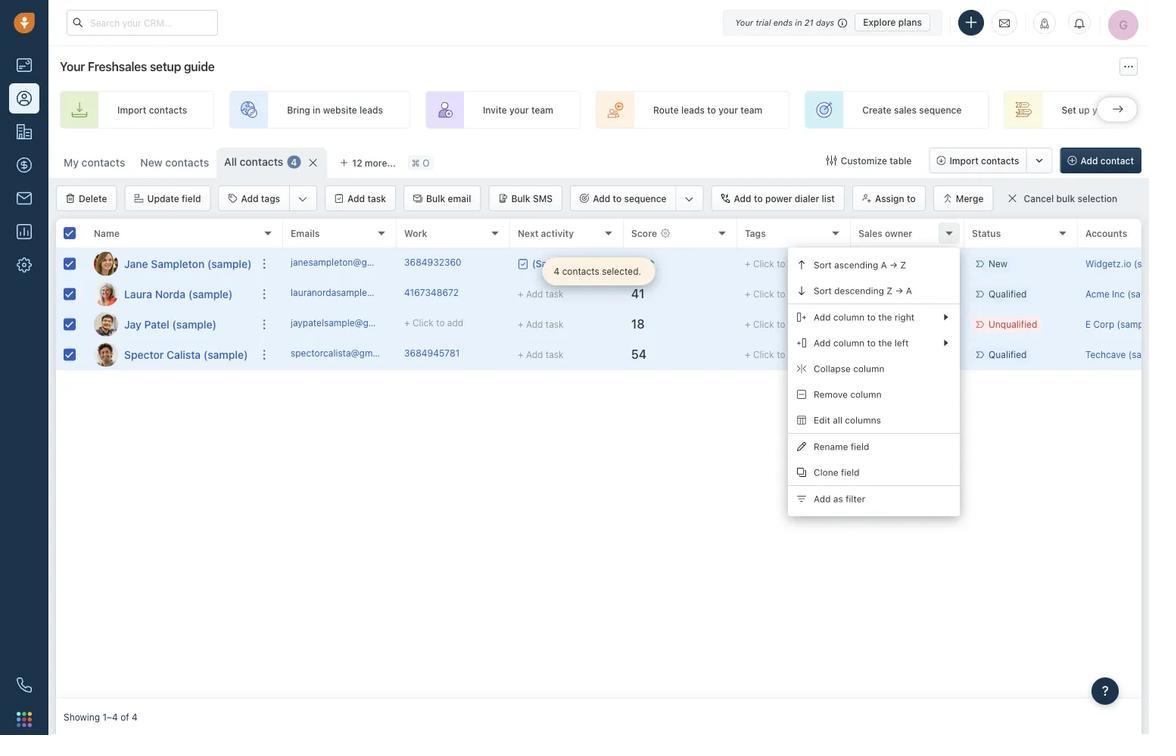 Task type: describe. For each thing, give the bounding box(es) containing it.
customize table
[[841, 155, 912, 166]]

explore plans link
[[855, 13, 930, 31]]

bulk for bulk email
[[426, 193, 445, 204]]

contacts right all at the top left of the page
[[240, 156, 283, 168]]

add for 18
[[788, 319, 804, 330]]

add as filter
[[814, 494, 865, 504]]

field for update field
[[182, 193, 201, 204]]

→ for a
[[895, 285, 903, 296]]

add for add tags
[[241, 193, 259, 204]]

bring in website leads
[[287, 104, 383, 115]]

route leads to your team link
[[596, 91, 790, 129]]

(samp
[[1128, 289, 1149, 299]]

sales owner
[[858, 228, 912, 238]]

accounts
[[1086, 228, 1127, 238]]

owner
[[885, 228, 912, 238]]

add to sequence group
[[570, 185, 704, 211]]

bulk sms
[[511, 193, 553, 204]]

jay patel (sample) link
[[124, 317, 216, 332]]

add tags group
[[218, 185, 317, 211]]

1 vertical spatial in
[[313, 104, 321, 115]]

jane
[[124, 257, 148, 270]]

invite your team
[[483, 104, 553, 115]]

jay patel (sample)
[[124, 318, 216, 330]]

sort ascending a → z menu item
[[788, 252, 960, 278]]

contacts down setup
[[149, 104, 187, 115]]

grid containing 48
[[56, 219, 1149, 699]]

add to sequence
[[593, 193, 667, 204]]

add column to the right
[[814, 312, 915, 322]]

(sam for widgetz.io (sam
[[1134, 258, 1149, 269]]

0 vertical spatial a
[[881, 260, 887, 270]]

3684945781 link
[[404, 347, 460, 363]]

add contact button
[[1060, 148, 1142, 173]]

2 vertical spatial 4
[[132, 712, 138, 722]]

techcave (sam
[[1086, 349, 1149, 360]]

bulk email
[[426, 193, 471, 204]]

0 vertical spatial in
[[795, 17, 802, 27]]

all contacts link
[[224, 154, 283, 170]]

showing 1–4 of 4
[[64, 712, 138, 722]]

field for rename field
[[851, 441, 869, 452]]

o
[[423, 157, 430, 168]]

name column header
[[86, 219, 283, 249]]

jay
[[124, 318, 142, 330]]

(sample
[[1117, 319, 1149, 330]]

the for right
[[878, 312, 892, 322]]

my
[[64, 156, 79, 169]]

row group containing 48
[[283, 249, 1149, 370]]

click for 18
[[753, 319, 774, 330]]

gary for 54
[[877, 349, 897, 360]]

column for add column to the right
[[833, 312, 865, 322]]

orlando for 18
[[899, 319, 933, 330]]

41
[[631, 287, 645, 301]]

selection
[[1078, 193, 1118, 204]]

collapse
[[814, 363, 851, 374]]

columns
[[845, 415, 881, 425]]

power
[[765, 193, 792, 204]]

activity
[[541, 228, 574, 238]]

field for clone field
[[841, 467, 860, 478]]

orlando for 54
[[899, 349, 933, 360]]

container_wx8msf4aqz5i3rn1 image inside customize table button
[[826, 155, 837, 166]]

task for 54
[[546, 349, 564, 360]]

angle down image for add to sequence
[[685, 192, 694, 207]]

12 more...
[[352, 157, 396, 168]]

add to power dialer list button
[[711, 185, 845, 211]]

bulk for bulk sms
[[511, 193, 530, 204]]

new for new contacts
[[140, 156, 163, 169]]

qualified for 54
[[989, 349, 1027, 360]]

1 your from the left
[[509, 104, 529, 115]]

2 team from the left
[[741, 104, 762, 115]]

bulk sms button
[[489, 185, 563, 211]]

(sample) for jane sampleton (sample)
[[207, 257, 252, 270]]

gary orlando for 41
[[877, 289, 933, 299]]

click for 41
[[753, 289, 774, 299]]

create sales sequence
[[862, 104, 962, 115]]

4167348672
[[404, 287, 459, 298]]

press space to deselect this row. row containing jane sampleton (sample)
[[56, 249, 283, 279]]

showing
[[64, 712, 100, 722]]

clone field menu item
[[788, 460, 960, 485]]

+ click to add for 41
[[745, 289, 804, 299]]

clone field
[[814, 467, 860, 478]]

to inside route leads to your team link
[[707, 104, 716, 115]]

gary orlando for 18
[[877, 319, 933, 330]]

container_wx8msf4aqz5i3rn1 image down the add column to the left
[[862, 349, 873, 360]]

4 contacts selected.
[[554, 266, 641, 277]]

acme inc (samp link
[[1086, 289, 1149, 299]]

widgetz.io (sam link
[[1086, 258, 1149, 269]]

add as filter menu item
[[788, 486, 960, 512]]

sequence for add to sequence
[[624, 193, 667, 204]]

orlando for 41
[[899, 289, 933, 299]]

spectorcalista@gmail.com 3684945781
[[291, 348, 460, 358]]

to inside assign to button
[[907, 193, 916, 204]]

janesampleton@gmail.com 3684932360
[[291, 257, 462, 267]]

your freshsales setup guide
[[60, 59, 215, 74]]

to inside 'add to sequence' button
[[613, 193, 622, 204]]

inc
[[1112, 289, 1125, 299]]

update
[[147, 193, 179, 204]]

your inside 'link'
[[1092, 104, 1112, 115]]

4 inside all contacts 4
[[291, 157, 297, 167]]

l image
[[94, 282, 118, 306]]

ascending
[[834, 260, 878, 270]]

patel
[[144, 318, 169, 330]]

up
[[1079, 104, 1090, 115]]

container_wx8msf4aqz5i3rn1 image for qualified
[[862, 289, 873, 299]]

54
[[631, 347, 647, 362]]

add contact
[[1081, 155, 1134, 166]]

freshworks switcher image
[[17, 712, 32, 727]]

(sample) for laura norda (sample)
[[188, 288, 233, 300]]

add to sequence button
[[571, 186, 676, 210]]

plans
[[898, 17, 922, 28]]

new contacts
[[140, 156, 209, 169]]

column for remove column
[[850, 389, 882, 400]]

1 gary orlando from the top
[[877, 258, 933, 269]]

add task
[[348, 193, 386, 204]]

sort for sort ascending a → z
[[814, 260, 832, 270]]

2 your from the left
[[719, 104, 738, 115]]

acme
[[1086, 289, 1110, 299]]

e
[[1086, 319, 1091, 330]]

1 + click to add from the top
[[745, 258, 804, 269]]

import for import contacts link
[[117, 104, 146, 115]]

task inside button
[[367, 193, 386, 204]]

press space to deselect this row. row containing spector calista (sample)
[[56, 340, 283, 370]]

1 team from the left
[[531, 104, 553, 115]]

import contacts group
[[929, 148, 1053, 173]]

+ add task for 18
[[518, 319, 564, 330]]

email
[[448, 193, 471, 204]]

to inside add to power dialer list "button"
[[754, 193, 763, 204]]

norda
[[155, 288, 186, 300]]

1 orlando from the top
[[899, 258, 933, 269]]

12
[[352, 157, 362, 168]]

your for your freshsales setup guide
[[60, 59, 85, 74]]

4167348672 link
[[404, 286, 459, 302]]

add tags
[[241, 193, 280, 204]]

3684932360
[[404, 257, 462, 267]]

invite your team link
[[425, 91, 581, 129]]

contacts right my
[[81, 156, 125, 169]]

row group containing jane sampleton (sample)
[[56, 249, 283, 370]]

dialer
[[795, 193, 819, 204]]

your trial ends in 21 days
[[735, 17, 834, 27]]

create
[[862, 104, 892, 115]]

remove column
[[814, 389, 882, 400]]

1–4
[[103, 712, 118, 722]]

spectorcalista@gmail.com
[[291, 348, 403, 358]]

contacts inside grid
[[562, 266, 599, 277]]

e corp (sample
[[1086, 319, 1149, 330]]

customize
[[841, 155, 887, 166]]



Task type: vqa. For each thing, say whether or not it's contained in the screenshot.
Contacted link
no



Task type: locate. For each thing, give the bounding box(es) containing it.
4 right all contacts link
[[291, 157, 297, 167]]

new
[[140, 156, 163, 169], [989, 258, 1008, 269]]

container_wx8msf4aqz5i3rn1 image up add column to the right
[[862, 289, 873, 299]]

phone image
[[17, 678, 32, 693]]

in left 21
[[795, 17, 802, 27]]

3684932360 link
[[404, 256, 462, 272]]

corp
[[1094, 319, 1114, 330]]

12 more... button
[[331, 152, 404, 173]]

0 horizontal spatial in
[[313, 104, 321, 115]]

press space to deselect this row. row containing 41
[[283, 279, 1149, 310]]

2 horizontal spatial 4
[[554, 266, 560, 277]]

(sample) for spector calista (sample)
[[204, 348, 248, 361]]

route leads to your team
[[653, 104, 762, 115]]

1 vertical spatial container_wx8msf4aqz5i3rn1 image
[[862, 289, 873, 299]]

add for add task
[[348, 193, 365, 204]]

→ inside "sort ascending a → z" menu item
[[890, 260, 898, 270]]

48
[[631, 256, 647, 271]]

1 gary from the top
[[877, 258, 897, 269]]

⌘
[[412, 157, 420, 168]]

2 vertical spatial + add task
[[518, 349, 564, 360]]

2 sales from the left
[[1114, 104, 1137, 115]]

2 gary from the top
[[877, 289, 897, 299]]

container_wx8msf4aqz5i3rn1 image for new
[[862, 259, 873, 269]]

(sample) up spector calista (sample)
[[172, 318, 216, 330]]

2 qualified from the top
[[989, 349, 1027, 360]]

add inside button
[[593, 193, 610, 204]]

column for collapse column
[[853, 363, 885, 374]]

1 horizontal spatial angle down image
[[685, 192, 694, 207]]

z inside "sort ascending a → z" menu item
[[900, 260, 906, 270]]

0 vertical spatial + add task
[[518, 289, 564, 299]]

add column to the left
[[814, 338, 909, 348]]

contact
[[1101, 155, 1134, 166]]

orlando down left
[[899, 349, 933, 360]]

add for 41
[[788, 289, 804, 299]]

0 vertical spatial sort
[[814, 260, 832, 270]]

gary orlando down left
[[877, 349, 933, 360]]

0 vertical spatial qualified
[[989, 289, 1027, 299]]

bulk left email
[[426, 193, 445, 204]]

sort left descending
[[814, 285, 832, 296]]

techcave (sam link
[[1086, 349, 1149, 360]]

0 vertical spatial z
[[900, 260, 906, 270]]

gary up 'right'
[[877, 289, 897, 299]]

bulk inside button
[[511, 193, 530, 204]]

collapse column
[[814, 363, 885, 374]]

1 horizontal spatial bulk
[[511, 193, 530, 204]]

import down your freshsales setup guide
[[117, 104, 146, 115]]

my contacts
[[64, 156, 125, 169]]

gary orlando down owner
[[877, 258, 933, 269]]

import contacts for the import contacts "button"
[[950, 155, 1019, 166]]

2 container_wx8msf4aqz5i3rn1 image from the top
[[862, 289, 873, 299]]

0 horizontal spatial new
[[140, 156, 163, 169]]

sequence inside button
[[624, 193, 667, 204]]

sort left the ascending at the right top of the page
[[814, 260, 832, 270]]

import contacts inside "button"
[[950, 155, 1019, 166]]

assign to
[[875, 193, 916, 204]]

add for add column to the left
[[814, 338, 831, 348]]

0 vertical spatial container_wx8msf4aqz5i3rn1 image
[[862, 259, 873, 269]]

spector calista (sample)
[[124, 348, 248, 361]]

rename field menu item
[[788, 434, 960, 460]]

sequence
[[919, 104, 962, 115], [624, 193, 667, 204]]

gary down left
[[877, 349, 897, 360]]

0 vertical spatial (sam
[[1134, 258, 1149, 269]]

1 vertical spatial sort
[[814, 285, 832, 296]]

z inside sort descending z → a menu item
[[887, 285, 893, 296]]

days
[[816, 17, 834, 27]]

1 + add task from the top
[[518, 289, 564, 299]]

left
[[895, 338, 909, 348]]

1 vertical spatial sequence
[[624, 193, 667, 204]]

new down status
[[989, 258, 1008, 269]]

0 vertical spatial your
[[735, 17, 753, 27]]

table
[[890, 155, 912, 166]]

1 horizontal spatial in
[[795, 17, 802, 27]]

0 horizontal spatial your
[[509, 104, 529, 115]]

name
[[94, 228, 120, 238]]

task for 18
[[546, 319, 564, 330]]

sales inside 'link'
[[1114, 104, 1137, 115]]

(sam
[[1134, 258, 1149, 269], [1128, 349, 1149, 360]]

2 + add task from the top
[[518, 319, 564, 330]]

field right update
[[182, 193, 201, 204]]

customize table button
[[817, 148, 922, 173]]

the left left
[[878, 338, 892, 348]]

0 horizontal spatial leads
[[360, 104, 383, 115]]

1 vertical spatial z
[[887, 285, 893, 296]]

to
[[707, 104, 716, 115], [613, 193, 622, 204], [754, 193, 763, 204], [907, 193, 916, 204], [777, 258, 785, 269], [777, 289, 785, 299], [867, 312, 876, 322], [436, 317, 445, 328], [777, 319, 785, 330], [867, 338, 876, 348], [777, 349, 785, 360]]

task for 41
[[546, 289, 564, 299]]

z down "sort ascending a → z" menu item
[[887, 285, 893, 296]]

import up the 'merge' button
[[950, 155, 979, 166]]

0 vertical spatial the
[[878, 312, 892, 322]]

sampleton
[[151, 257, 205, 270]]

qualified down unqualified
[[989, 349, 1027, 360]]

1 container_wx8msf4aqz5i3rn1 image from the top
[[862, 259, 873, 269]]

0 horizontal spatial your
[[60, 59, 85, 74]]

import contacts for import contacts link
[[117, 104, 187, 115]]

2 leads from the left
[[681, 104, 705, 115]]

your
[[735, 17, 753, 27], [60, 59, 85, 74]]

+ add task
[[518, 289, 564, 299], [518, 319, 564, 330], [518, 349, 564, 360]]

0 horizontal spatial a
[[881, 260, 887, 270]]

3 + click to add from the top
[[745, 319, 804, 330]]

merge button
[[933, 185, 994, 211]]

clone
[[814, 467, 838, 478]]

angle down image right "add to sequence" at the right of page
[[685, 192, 694, 207]]

4 inside grid
[[554, 266, 560, 277]]

laura
[[124, 288, 152, 300]]

1 vertical spatial field
[[851, 441, 869, 452]]

add task button
[[325, 185, 396, 211]]

1 vertical spatial your
[[60, 59, 85, 74]]

1 horizontal spatial your
[[719, 104, 738, 115]]

column up remove column menu item
[[853, 363, 885, 374]]

add for add to power dialer list
[[734, 193, 751, 204]]

→ inside sort descending z → a menu item
[[895, 285, 903, 296]]

0 vertical spatial field
[[182, 193, 201, 204]]

2 bulk from the left
[[511, 193, 530, 204]]

work
[[404, 228, 427, 238]]

leads right route
[[681, 104, 705, 115]]

sort descending z → a
[[814, 285, 912, 296]]

3 gary from the top
[[877, 319, 897, 330]]

0 vertical spatial new
[[140, 156, 163, 169]]

gary for 18
[[877, 319, 897, 330]]

press space to deselect this row. row containing 18
[[283, 310, 1149, 340]]

0 vertical spatial 4
[[291, 157, 297, 167]]

spector
[[124, 348, 164, 361]]

2 row group from the left
[[283, 249, 1149, 370]]

email image
[[999, 17, 1010, 29]]

sort for sort descending z → a
[[814, 285, 832, 296]]

3 + add task from the top
[[518, 349, 564, 360]]

0 vertical spatial →
[[890, 260, 898, 270]]

sms
[[533, 193, 553, 204]]

add inside "button"
[[734, 193, 751, 204]]

1 vertical spatial 4
[[554, 266, 560, 277]]

field inside menu item
[[841, 467, 860, 478]]

container_wx8msf4aqz5i3rn1 image left cancel
[[1007, 193, 1018, 204]]

gary orlando up left
[[877, 319, 933, 330]]

(sample) for jay patel (sample)
[[172, 318, 216, 330]]

route
[[653, 104, 679, 115]]

contacts up update field
[[165, 156, 209, 169]]

menu
[[788, 248, 960, 516]]

press space to deselect this row. row
[[56, 249, 283, 279], [283, 249, 1149, 279], [56, 279, 283, 310], [283, 279, 1149, 310], [56, 310, 283, 340], [283, 310, 1149, 340], [56, 340, 283, 370], [283, 340, 1149, 370]]

0 horizontal spatial bulk
[[426, 193, 445, 204]]

your right up
[[1092, 104, 1112, 115]]

bulk inside button
[[426, 193, 445, 204]]

1 horizontal spatial sequence
[[919, 104, 962, 115]]

import contacts up merge
[[950, 155, 1019, 166]]

add tags button
[[219, 186, 289, 210]]

add for 54
[[788, 349, 804, 360]]

4 right of
[[132, 712, 138, 722]]

field right clone
[[841, 467, 860, 478]]

container_wx8msf4aqz5i3rn1 image down the next
[[518, 259, 528, 269]]

press space to deselect this row. row containing jay patel (sample)
[[56, 310, 283, 340]]

your right route
[[719, 104, 738, 115]]

edit all columns menu item
[[788, 407, 960, 433]]

1 horizontal spatial new
[[989, 258, 1008, 269]]

spectorcalista@gmail.com link
[[291, 347, 403, 363]]

new inside grid
[[989, 258, 1008, 269]]

0 vertical spatial sequence
[[919, 104, 962, 115]]

all contacts 4
[[224, 156, 297, 168]]

score
[[631, 228, 657, 238]]

jaypatelsample@gmail.com link
[[291, 316, 407, 332]]

orlando down owner
[[899, 258, 933, 269]]

1 horizontal spatial 4
[[291, 157, 297, 167]]

import contacts down setup
[[117, 104, 187, 115]]

column up collapse column
[[833, 338, 865, 348]]

of
[[120, 712, 129, 722]]

1 vertical spatial import contacts
[[950, 155, 1019, 166]]

sales
[[858, 228, 883, 238]]

import contacts inside import contacts link
[[117, 104, 187, 115]]

angle down image inside "add tags" group
[[298, 192, 307, 207]]

gary up sort descending z → a menu item
[[877, 258, 897, 269]]

add for add contact
[[1081, 155, 1098, 166]]

→ for z
[[890, 260, 898, 270]]

3 your from the left
[[1092, 104, 1112, 115]]

1 vertical spatial (sam
[[1128, 349, 1149, 360]]

qualified for 41
[[989, 289, 1027, 299]]

0 vertical spatial import
[[117, 104, 146, 115]]

2 horizontal spatial your
[[1092, 104, 1112, 115]]

(sam for techcave (sam
[[1128, 349, 1149, 360]]

sequence up score
[[624, 193, 667, 204]]

column
[[833, 312, 865, 322], [833, 338, 865, 348], [853, 363, 885, 374], [850, 389, 882, 400]]

add for add to sequence
[[593, 193, 610, 204]]

1 horizontal spatial import
[[950, 155, 979, 166]]

2 sort from the top
[[814, 285, 832, 296]]

0 horizontal spatial 4
[[132, 712, 138, 722]]

jaypatelsample@gmail.com + click to add
[[291, 317, 463, 328]]

bulk left the sms
[[511, 193, 530, 204]]

add for add as filter
[[814, 494, 831, 504]]

bring in website leads link
[[229, 91, 410, 129]]

+ add task for 41
[[518, 289, 564, 299]]

(sam down (sample
[[1128, 349, 1149, 360]]

1 horizontal spatial a
[[906, 285, 912, 296]]

0 horizontal spatial sales
[[894, 104, 917, 115]]

import inside "button"
[[950, 155, 979, 166]]

sequence up the import contacts "button"
[[919, 104, 962, 115]]

1 vertical spatial →
[[895, 285, 903, 296]]

container_wx8msf4aqz5i3rn1 image up the add column to the left
[[862, 319, 873, 330]]

gary orlando up 'right'
[[877, 289, 933, 299]]

my contacts button
[[56, 148, 133, 178], [64, 156, 125, 169]]

gary orlando for 54
[[877, 349, 933, 360]]

4 gary orlando from the top
[[877, 349, 933, 360]]

import contacts button
[[929, 148, 1027, 173]]

2 vertical spatial field
[[841, 467, 860, 478]]

field inside button
[[182, 193, 201, 204]]

leads right website
[[360, 104, 383, 115]]

grid
[[56, 219, 1149, 699]]

→
[[890, 260, 898, 270], [895, 285, 903, 296]]

2 orlando from the top
[[899, 289, 933, 299]]

sales right create
[[894, 104, 917, 115]]

phone element
[[9, 670, 39, 700]]

orlando up left
[[899, 319, 933, 330]]

cancel
[[1024, 193, 1054, 204]]

container_wx8msf4aqz5i3rn1 image up sort descending z → a
[[862, 259, 873, 269]]

invite
[[483, 104, 507, 115]]

in right 'bring'
[[313, 104, 321, 115]]

1 the from the top
[[878, 312, 892, 322]]

1 row group from the left
[[56, 249, 283, 370]]

update field button
[[125, 185, 211, 211]]

right
[[895, 312, 915, 322]]

4 down activity
[[554, 266, 560, 277]]

new for new
[[989, 258, 1008, 269]]

1 qualified from the top
[[989, 289, 1027, 299]]

set up your sales pip link
[[1004, 91, 1149, 129]]

1 bulk from the left
[[426, 193, 445, 204]]

(sample) down jane sampleton (sample) link
[[188, 288, 233, 300]]

1 angle down image from the left
[[298, 192, 307, 207]]

click for 54
[[753, 349, 774, 360]]

1 horizontal spatial sales
[[1114, 104, 1137, 115]]

1 vertical spatial + add task
[[518, 319, 564, 330]]

1 horizontal spatial z
[[900, 260, 906, 270]]

column up columns
[[850, 389, 882, 400]]

column inside collapse column menu item
[[853, 363, 885, 374]]

18
[[631, 317, 645, 331]]

0 vertical spatial import contacts
[[117, 104, 187, 115]]

angle down image inside add to sequence group
[[685, 192, 694, 207]]

new up update
[[140, 156, 163, 169]]

container_wx8msf4aqz5i3rn1 image
[[826, 155, 837, 166], [1007, 193, 1018, 204], [518, 259, 528, 269], [862, 319, 873, 330], [862, 349, 873, 360]]

+ click to add for 18
[[745, 319, 804, 330]]

angle down image for add tags
[[298, 192, 307, 207]]

+ add task for 54
[[518, 349, 564, 360]]

set up your sales pip
[[1062, 104, 1149, 115]]

1 vertical spatial new
[[989, 258, 1008, 269]]

your right invite
[[509, 104, 529, 115]]

press space to deselect this row. row containing 48
[[283, 249, 1149, 279]]

press space to deselect this row. row containing laura norda (sample)
[[56, 279, 283, 310]]

4 gary from the top
[[877, 349, 897, 360]]

add for add column to the right
[[814, 312, 831, 322]]

0 horizontal spatial z
[[887, 285, 893, 296]]

column down descending
[[833, 312, 865, 322]]

press space to deselect this row. row containing 54
[[283, 340, 1149, 370]]

a up 'right'
[[906, 285, 912, 296]]

angle down image
[[298, 192, 307, 207], [685, 192, 694, 207]]

create sales sequence link
[[805, 91, 989, 129]]

assign
[[875, 193, 904, 204]]

add inside menu item
[[814, 494, 831, 504]]

1 leads from the left
[[360, 104, 383, 115]]

status
[[972, 228, 1001, 238]]

bulk
[[1056, 193, 1075, 204]]

the for left
[[878, 338, 892, 348]]

1 horizontal spatial team
[[741, 104, 762, 115]]

0 horizontal spatial import
[[117, 104, 146, 115]]

tags
[[261, 193, 280, 204]]

sales left pip
[[1114, 104, 1137, 115]]

3 orlando from the top
[[899, 319, 933, 330]]

0 horizontal spatial sequence
[[624, 193, 667, 204]]

field down columns
[[851, 441, 869, 452]]

(sample) right sampleton
[[207, 257, 252, 270]]

name row
[[56, 219, 283, 249]]

collapse column menu item
[[788, 356, 960, 382]]

as
[[833, 494, 843, 504]]

1 horizontal spatial your
[[735, 17, 753, 27]]

orlando up 'right'
[[899, 289, 933, 299]]

pip
[[1139, 104, 1149, 115]]

import for the import contacts "button"
[[950, 155, 979, 166]]

2 the from the top
[[878, 338, 892, 348]]

3 gary orlando from the top
[[877, 319, 933, 330]]

0 horizontal spatial team
[[531, 104, 553, 115]]

contacts left selected.
[[562, 266, 599, 277]]

janesampleton@gmail.com link
[[291, 256, 405, 272]]

(sam up (samp
[[1134, 258, 1149, 269]]

menu containing sort ascending a → z
[[788, 248, 960, 516]]

1 sort from the top
[[814, 260, 832, 270]]

1 horizontal spatial import contacts
[[950, 155, 1019, 166]]

rename field
[[814, 441, 869, 452]]

1 horizontal spatial leads
[[681, 104, 705, 115]]

gary for 41
[[877, 289, 897, 299]]

0 horizontal spatial angle down image
[[298, 192, 307, 207]]

contacts inside "button"
[[981, 155, 1019, 166]]

container_wx8msf4aqz5i3rn1 image
[[862, 259, 873, 269], [862, 289, 873, 299]]

0 horizontal spatial import contacts
[[117, 104, 187, 115]]

→ down owner
[[890, 260, 898, 270]]

more...
[[365, 157, 396, 168]]

remove column menu item
[[788, 382, 960, 407]]

2 + click to add from the top
[[745, 289, 804, 299]]

your left trial
[[735, 17, 753, 27]]

4 + click to add from the top
[[745, 349, 804, 360]]

bulk
[[426, 193, 445, 204], [511, 193, 530, 204]]

1 vertical spatial a
[[906, 285, 912, 296]]

z down owner
[[900, 260, 906, 270]]

the left 'right'
[[878, 312, 892, 322]]

1 vertical spatial the
[[878, 338, 892, 348]]

field inside menu item
[[851, 441, 869, 452]]

2 gary orlando from the top
[[877, 289, 933, 299]]

Search your CRM... text field
[[67, 10, 218, 36]]

1 vertical spatial import
[[950, 155, 979, 166]]

ends
[[773, 17, 793, 27]]

j image
[[94, 252, 118, 276]]

task
[[367, 193, 386, 204], [546, 289, 564, 299], [546, 319, 564, 330], [546, 349, 564, 360]]

1 vertical spatial qualified
[[989, 349, 1027, 360]]

bring
[[287, 104, 310, 115]]

→ up 'right'
[[895, 285, 903, 296]]

row group
[[56, 249, 283, 370], [283, 249, 1149, 370]]

freshsales
[[88, 59, 147, 74]]

merge
[[956, 193, 984, 204]]

qualified up unqualified
[[989, 289, 1027, 299]]

your left freshsales
[[60, 59, 85, 74]]

s image
[[94, 343, 118, 367]]

column inside remove column menu item
[[850, 389, 882, 400]]

j image
[[94, 312, 118, 336]]

your for your trial ends in 21 days
[[735, 17, 753, 27]]

gary up left
[[877, 319, 897, 330]]

a right the ascending at the right top of the page
[[881, 260, 887, 270]]

2 angle down image from the left
[[685, 192, 694, 207]]

selected.
[[602, 266, 641, 277]]

column for add column to the left
[[833, 338, 865, 348]]

sort descending z → a menu item
[[788, 278, 960, 304]]

+ click to add for 54
[[745, 349, 804, 360]]

all
[[224, 156, 237, 168]]

angle down image right the tags
[[298, 192, 307, 207]]

edit
[[814, 415, 830, 425]]

(sample) right calista
[[204, 348, 248, 361]]

jane sampleton (sample)
[[124, 257, 252, 270]]

4 orlando from the top
[[899, 349, 933, 360]]

contacts up merge
[[981, 155, 1019, 166]]

sequence for create sales sequence
[[919, 104, 962, 115]]

1 sales from the left
[[894, 104, 917, 115]]

container_wx8msf4aqz5i3rn1 image left customize
[[826, 155, 837, 166]]



